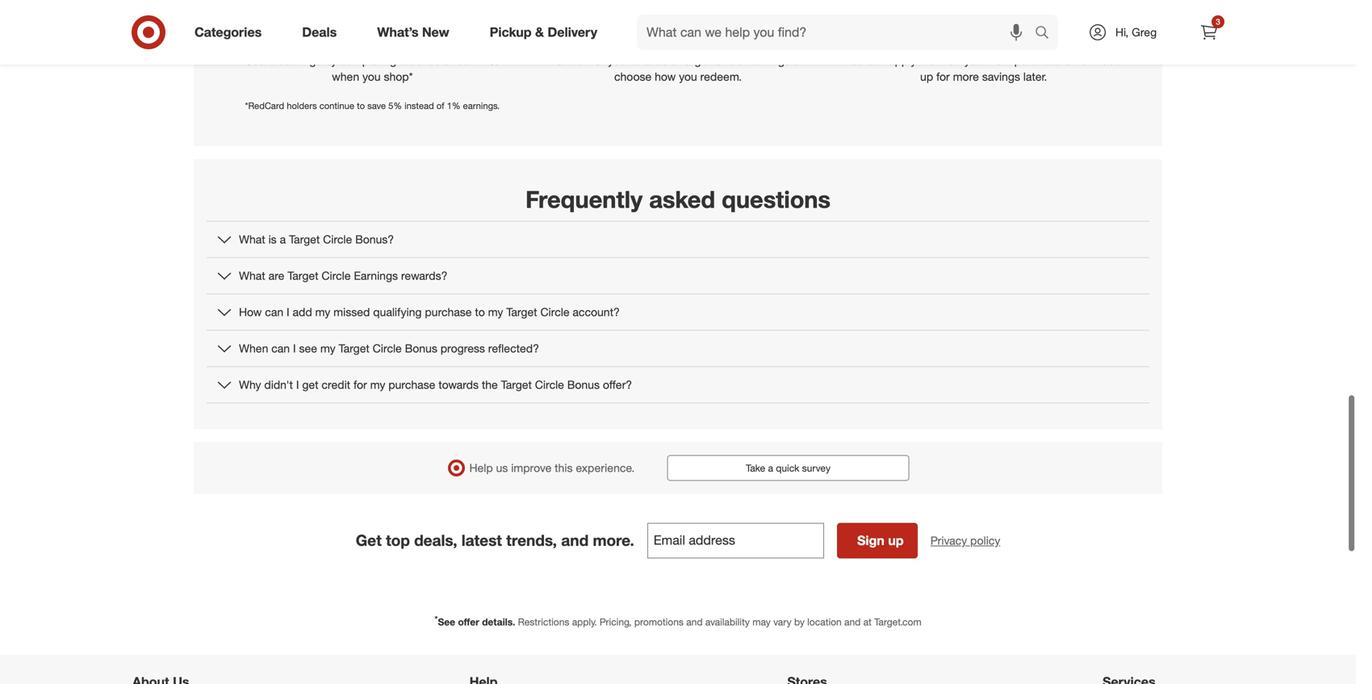 Task type: describe. For each thing, give the bounding box(es) containing it.
you for shop*
[[363, 69, 381, 83]]

take
[[746, 462, 766, 474]]

privacy policy link
[[931, 533, 1001, 549]]

sign up button
[[837, 523, 918, 558]]

by inside * see offer details. restrictions apply. pricing, promotions and availability may vary by location and at target.com
[[795, 616, 805, 628]]

progress
[[441, 341, 485, 355]]

of
[[437, 100, 445, 111]]

score earnings by completing a bonus or earn 1% when you shop*
[[245, 53, 500, 83]]

the
[[482, 377, 498, 392]]

what's new
[[377, 24, 450, 40]]

3
[[1216, 17, 1221, 27]]

1% for of
[[447, 100, 461, 111]]

how
[[655, 69, 676, 83]]

privacy
[[931, 533, 968, 547]]

circle down reflected?
[[535, 377, 564, 392]]

take a quick survey button
[[667, 455, 910, 481]]

for inside you can apply them on your next purchase or let it add up for more savings later.
[[937, 69, 950, 83]]

earnings
[[278, 53, 322, 67]]

delivery
[[548, 24, 598, 40]]

help us improve this experience.
[[470, 461, 635, 475]]

What can we help you find? suggestions appear below search field
[[637, 15, 1039, 50]]

you can apply them on your next purchase or let it add up for more savings later.
[[846, 53, 1122, 83]]

up inside 'sign up' button
[[889, 533, 904, 548]]

shop*
[[384, 69, 413, 83]]

can for how
[[265, 305, 284, 319]]

save
[[368, 100, 386, 111]]

*redcard holders continue to save 5% instead of 1% earnings.
[[245, 100, 500, 111]]

them
[[920, 53, 946, 67]]

latest
[[462, 531, 502, 550]]

my up reflected?
[[488, 305, 503, 319]]

pricing,
[[600, 616, 632, 628]]

my down when can i see my target circle bonus progress reflected?
[[370, 377, 385, 392]]

target right are
[[288, 268, 319, 283]]

see
[[438, 616, 456, 628]]

add inside 'dropdown button'
[[293, 305, 312, 319]]

improve
[[511, 461, 552, 475]]

what for what are target circle earnings rewards?
[[239, 268, 265, 283]]

deals link
[[288, 15, 357, 50]]

circle left 'account?' at the left top of page
[[541, 305, 570, 319]]

earnings inside check for your available target circle earnings & choose how you redeem.
[[747, 53, 791, 67]]

for inside check for your available target circle earnings & choose how you redeem.
[[592, 53, 605, 67]]

you
[[846, 53, 865, 67]]

choose
[[615, 69, 652, 83]]

bonus?
[[355, 232, 394, 246]]

next
[[990, 53, 1012, 67]]

i for get
[[296, 377, 299, 392]]

a inside score earnings by completing a bonus or earn 1% when you shop*
[[400, 53, 406, 67]]

details.
[[482, 616, 516, 628]]

qualifying
[[373, 305, 422, 319]]

top
[[386, 531, 410, 550]]

questions
[[722, 185, 831, 214]]

savings
[[983, 69, 1021, 83]]

quick
[[776, 462, 800, 474]]

what is a target circle bonus? button
[[207, 222, 1150, 257]]

let
[[1078, 53, 1091, 67]]

towards
[[439, 377, 479, 392]]

purchase for next
[[1015, 53, 1062, 67]]

apply.
[[572, 616, 597, 628]]

what for what is a target circle bonus?
[[239, 232, 265, 246]]

later.
[[1024, 69, 1048, 83]]

asked
[[650, 185, 716, 214]]

why
[[239, 377, 261, 392]]

a inside button
[[768, 462, 774, 474]]

take a quick survey
[[746, 462, 831, 474]]

3 link
[[1192, 15, 1228, 50]]

target right the
[[501, 377, 532, 392]]

what's new link
[[364, 15, 470, 50]]

deals
[[302, 24, 337, 40]]

how
[[239, 305, 262, 319]]

promotions
[[635, 616, 684, 628]]

account?
[[573, 305, 620, 319]]

2 horizontal spatial and
[[845, 616, 861, 628]]

bonus inside when can i see my target circle bonus progress reflected? dropdown button
[[405, 341, 438, 355]]

get
[[302, 377, 319, 392]]

my right see
[[321, 341, 336, 355]]

more.
[[593, 531, 635, 550]]

when
[[239, 341, 268, 355]]

deals,
[[414, 531, 458, 550]]

1% for earn
[[483, 53, 500, 67]]

target inside check for your available target circle earnings & choose how you redeem.
[[680, 53, 711, 67]]

what are target circle earnings rewards?
[[239, 268, 448, 283]]

instead
[[405, 100, 434, 111]]

why didn't i get credit for my purchase towards the target circle bonus offer? button
[[207, 367, 1150, 403]]

more
[[953, 69, 979, 83]]

circle up the missed
[[322, 268, 351, 283]]

search
[[1028, 26, 1067, 42]]

check for your available target circle earnings & choose how you redeem.
[[556, 53, 801, 83]]

new
[[422, 24, 450, 40]]



Task type: locate. For each thing, give the bounding box(es) containing it.
2 vertical spatial for
[[354, 377, 367, 392]]

0 vertical spatial i
[[287, 305, 290, 319]]

or left 'earn'
[[444, 53, 454, 67]]

& right the pickup
[[535, 24, 544, 40]]

hi, greg
[[1116, 25, 1157, 39]]

purchase up later.
[[1015, 53, 1062, 67]]

earnings.
[[463, 100, 500, 111]]

i for see
[[293, 341, 296, 355]]

1 horizontal spatial by
[[795, 616, 805, 628]]

*
[[435, 614, 438, 624]]

by up when
[[325, 53, 337, 67]]

apply
[[889, 53, 917, 67]]

completing
[[340, 53, 397, 67]]

bonus left offer?
[[568, 377, 600, 392]]

1 vertical spatial &
[[794, 53, 801, 67]]

search button
[[1028, 15, 1067, 53]]

and left "at"
[[845, 616, 861, 628]]

you for redeem.
[[679, 69, 698, 83]]

a right is
[[280, 232, 286, 246]]

0 horizontal spatial and
[[561, 531, 589, 550]]

you right how
[[679, 69, 698, 83]]

and left availability
[[687, 616, 703, 628]]

1 horizontal spatial you
[[679, 69, 698, 83]]

see
[[299, 341, 317, 355]]

didn't
[[264, 377, 293, 392]]

credit
[[322, 377, 351, 392]]

greg
[[1132, 25, 1157, 39]]

us
[[496, 461, 508, 475]]

what inside dropdown button
[[239, 232, 265, 246]]

continue
[[320, 100, 355, 111]]

for inside why didn't i get credit for my purchase towards the target circle bonus offer? dropdown button
[[354, 377, 367, 392]]

how can i add my missed qualifying purchase to my target circle account?
[[239, 305, 620, 319]]

target right is
[[289, 232, 320, 246]]

2 vertical spatial i
[[296, 377, 299, 392]]

2 you from the left
[[679, 69, 698, 83]]

1 vertical spatial earnings
[[354, 268, 398, 283]]

1 vertical spatial purchase
[[425, 305, 472, 319]]

i right how
[[287, 305, 290, 319]]

1% right of
[[447, 100, 461, 111]]

can right the you
[[868, 53, 886, 67]]

2 vertical spatial a
[[768, 462, 774, 474]]

earn
[[457, 53, 480, 67]]

0 vertical spatial &
[[535, 24, 544, 40]]

purchase inside how can i add my missed qualifying purchase to my target circle account? 'dropdown button'
[[425, 305, 472, 319]]

my left the missed
[[315, 305, 331, 319]]

& down what can we help you find? suggestions appear below "search box"
[[794, 53, 801, 67]]

this
[[555, 461, 573, 475]]

can inside 'dropdown button'
[[265, 305, 284, 319]]

you inside score earnings by completing a bonus or earn 1% when you shop*
[[363, 69, 381, 83]]

1 horizontal spatial bonus
[[568, 377, 600, 392]]

0 horizontal spatial bonus
[[405, 341, 438, 355]]

earnings down what can we help you find? suggestions appear below "search box"
[[747, 53, 791, 67]]

you
[[363, 69, 381, 83], [679, 69, 698, 83]]

1 vertical spatial to
[[475, 305, 485, 319]]

0 horizontal spatial to
[[357, 100, 365, 111]]

a up 'shop*'
[[400, 53, 406, 67]]

bonus
[[405, 341, 438, 355], [568, 377, 600, 392]]

1%
[[483, 53, 500, 67], [447, 100, 461, 111]]

can right when
[[272, 341, 290, 355]]

0 vertical spatial add
[[1103, 53, 1122, 67]]

check
[[556, 53, 588, 67]]

rewards?
[[401, 268, 448, 283]]

to inside 'dropdown button'
[[475, 305, 485, 319]]

1 or from the left
[[444, 53, 454, 67]]

0 horizontal spatial for
[[354, 377, 367, 392]]

0 horizontal spatial by
[[325, 53, 337, 67]]

2 vertical spatial purchase
[[389, 377, 436, 392]]

sign
[[858, 533, 885, 548]]

your up choose
[[608, 53, 630, 67]]

*redcard
[[245, 100, 284, 111]]

add up see
[[293, 305, 312, 319]]

1 your from the left
[[608, 53, 630, 67]]

purchase for my
[[389, 377, 436, 392]]

0 vertical spatial by
[[325, 53, 337, 67]]

1 vertical spatial bonus
[[568, 377, 600, 392]]

1 vertical spatial for
[[937, 69, 950, 83]]

by inside score earnings by completing a bonus or earn 1% when you shop*
[[325, 53, 337, 67]]

0 horizontal spatial you
[[363, 69, 381, 83]]

what
[[239, 232, 265, 246], [239, 268, 265, 283]]

0 vertical spatial bonus
[[405, 341, 438, 355]]

at
[[864, 616, 872, 628]]

i left get
[[296, 377, 299, 392]]

and left more.
[[561, 531, 589, 550]]

a right 'take' at the bottom right of the page
[[768, 462, 774, 474]]

2 vertical spatial can
[[272, 341, 290, 355]]

target.com
[[875, 616, 922, 628]]

holders
[[287, 100, 317, 111]]

reflected?
[[488, 341, 539, 355]]

0 vertical spatial earnings
[[747, 53, 791, 67]]

or inside you can apply them on your next purchase or let it add up for more savings later.
[[1065, 53, 1075, 67]]

2 your from the left
[[965, 53, 987, 67]]

on
[[949, 53, 962, 67]]

or left let
[[1065, 53, 1075, 67]]

what left are
[[239, 268, 265, 283]]

1 horizontal spatial earnings
[[747, 53, 791, 67]]

help
[[470, 461, 493, 475]]

0 vertical spatial purchase
[[1015, 53, 1062, 67]]

to left save
[[357, 100, 365, 111]]

i
[[287, 305, 290, 319], [293, 341, 296, 355], [296, 377, 299, 392]]

i inside 'dropdown button'
[[287, 305, 290, 319]]

can
[[868, 53, 886, 67], [265, 305, 284, 319], [272, 341, 290, 355]]

1 vertical spatial up
[[889, 533, 904, 548]]

available
[[633, 53, 677, 67]]

0 vertical spatial can
[[868, 53, 886, 67]]

you inside check for your available target circle earnings & choose how you redeem.
[[679, 69, 698, 83]]

1 horizontal spatial to
[[475, 305, 485, 319]]

or inside score earnings by completing a bonus or earn 1% when you shop*
[[444, 53, 454, 67]]

circle down qualifying
[[373, 341, 402, 355]]

your
[[608, 53, 630, 67], [965, 53, 987, 67]]

& inside check for your available target circle earnings & choose how you redeem.
[[794, 53, 801, 67]]

0 horizontal spatial earnings
[[354, 268, 398, 283]]

can inside you can apply them on your next purchase or let it add up for more savings later.
[[868, 53, 886, 67]]

up
[[921, 69, 934, 83], [889, 533, 904, 548]]

offer
[[458, 616, 480, 628]]

1 horizontal spatial or
[[1065, 53, 1075, 67]]

pickup & delivery link
[[476, 15, 618, 50]]

purchase down when can i see my target circle bonus progress reflected?
[[389, 377, 436, 392]]

0 vertical spatial 1%
[[483, 53, 500, 67]]

get top deals, latest trends, and more.
[[356, 531, 635, 550]]

2 or from the left
[[1065, 53, 1075, 67]]

hi,
[[1116, 25, 1129, 39]]

up down them
[[921, 69, 934, 83]]

can for you
[[868, 53, 886, 67]]

circle
[[714, 53, 743, 67], [323, 232, 352, 246], [322, 268, 351, 283], [541, 305, 570, 319], [373, 341, 402, 355], [535, 377, 564, 392]]

1 vertical spatial i
[[293, 341, 296, 355]]

your inside you can apply them on your next purchase or let it add up for more savings later.
[[965, 53, 987, 67]]

a
[[400, 53, 406, 67], [280, 232, 286, 246], [768, 462, 774, 474]]

0 horizontal spatial add
[[293, 305, 312, 319]]

sign up
[[858, 533, 904, 548]]

0 horizontal spatial &
[[535, 24, 544, 40]]

purchase up progress at the left
[[425, 305, 472, 319]]

1 horizontal spatial &
[[794, 53, 801, 67]]

privacy policy
[[931, 533, 1001, 547]]

experience.
[[576, 461, 635, 475]]

when
[[332, 69, 360, 83]]

pickup & delivery
[[490, 24, 598, 40]]

2 horizontal spatial for
[[937, 69, 950, 83]]

up right sign in the bottom of the page
[[889, 533, 904, 548]]

1 horizontal spatial 1%
[[483, 53, 500, 67]]

0 horizontal spatial a
[[280, 232, 286, 246]]

0 horizontal spatial your
[[608, 53, 630, 67]]

how can i add my missed qualifying purchase to my target circle account? button
[[207, 294, 1150, 330]]

bonus down how can i add my missed qualifying purchase to my target circle account?
[[405, 341, 438, 355]]

2 horizontal spatial a
[[768, 462, 774, 474]]

purchase inside you can apply them on your next purchase or let it add up for more savings later.
[[1015, 53, 1062, 67]]

why didn't i get credit for my purchase towards the target circle bonus offer?
[[239, 377, 632, 392]]

you down completing
[[363, 69, 381, 83]]

what are target circle earnings rewards? button
[[207, 258, 1150, 293]]

1 vertical spatial by
[[795, 616, 805, 628]]

it
[[1094, 53, 1100, 67]]

purchase
[[1015, 53, 1062, 67], [425, 305, 472, 319], [389, 377, 436, 392]]

1 horizontal spatial up
[[921, 69, 934, 83]]

circle up what are target circle earnings rewards? on the left top of page
[[323, 232, 352, 246]]

0 vertical spatial for
[[592, 53, 605, 67]]

categories
[[195, 24, 262, 40]]

policy
[[971, 533, 1001, 547]]

1 you from the left
[[363, 69, 381, 83]]

restrictions
[[518, 616, 570, 628]]

for down them
[[937, 69, 950, 83]]

0 vertical spatial to
[[357, 100, 365, 111]]

frequently
[[526, 185, 643, 214]]

frequently asked questions
[[526, 185, 831, 214]]

0 horizontal spatial 1%
[[447, 100, 461, 111]]

survey
[[802, 462, 831, 474]]

1 horizontal spatial for
[[592, 53, 605, 67]]

for right credit
[[354, 377, 367, 392]]

what left is
[[239, 232, 265, 246]]

what's
[[377, 24, 419, 40]]

0 horizontal spatial up
[[889, 533, 904, 548]]

1 vertical spatial add
[[293, 305, 312, 319]]

bonus inside why didn't i get credit for my purchase towards the target circle bonus offer? dropdown button
[[568, 377, 600, 392]]

2 what from the top
[[239, 268, 265, 283]]

what inside 'dropdown button'
[[239, 268, 265, 283]]

vary
[[774, 616, 792, 628]]

1 horizontal spatial and
[[687, 616, 703, 628]]

None text field
[[648, 523, 824, 558]]

1 what from the top
[[239, 232, 265, 246]]

add inside you can apply them on your next purchase or let it add up for more savings later.
[[1103, 53, 1122, 67]]

1 vertical spatial what
[[239, 268, 265, 283]]

or
[[444, 53, 454, 67], [1065, 53, 1075, 67]]

score
[[245, 53, 275, 67]]

for right check
[[592, 53, 605, 67]]

1% right 'earn'
[[483, 53, 500, 67]]

and
[[561, 531, 589, 550], [687, 616, 703, 628], [845, 616, 861, 628]]

add right it
[[1103, 53, 1122, 67]]

i for add
[[287, 305, 290, 319]]

i left see
[[293, 341, 296, 355]]

when can i see my target circle bonus progress reflected? button
[[207, 331, 1150, 366]]

may
[[753, 616, 771, 628]]

bonus
[[409, 53, 441, 67]]

1% inside score earnings by completing a bonus or earn 1% when you shop*
[[483, 53, 500, 67]]

purchase for qualifying
[[425, 305, 472, 319]]

1 horizontal spatial your
[[965, 53, 987, 67]]

earnings inside 'dropdown button'
[[354, 268, 398, 283]]

0 vertical spatial what
[[239, 232, 265, 246]]

1 horizontal spatial add
[[1103, 53, 1122, 67]]

target up redeem.
[[680, 53, 711, 67]]

earnings down bonus?
[[354, 268, 398, 283]]

to up progress at the left
[[475, 305, 485, 319]]

1 vertical spatial can
[[265, 305, 284, 319]]

categories link
[[181, 15, 282, 50]]

trends,
[[506, 531, 557, 550]]

circle inside check for your available target circle earnings & choose how you redeem.
[[714, 53, 743, 67]]

target up reflected?
[[507, 305, 538, 319]]

target down the missed
[[339, 341, 370, 355]]

location
[[808, 616, 842, 628]]

1 vertical spatial a
[[280, 232, 286, 246]]

0 vertical spatial up
[[921, 69, 934, 83]]

0 horizontal spatial or
[[444, 53, 454, 67]]

what is a target circle bonus?
[[239, 232, 394, 246]]

0 vertical spatial a
[[400, 53, 406, 67]]

1 vertical spatial 1%
[[447, 100, 461, 111]]

can right how
[[265, 305, 284, 319]]

redeem.
[[701, 69, 742, 83]]

your up more
[[965, 53, 987, 67]]

5%
[[389, 100, 402, 111]]

when can i see my target circle bonus progress reflected?
[[239, 341, 539, 355]]

by right vary
[[795, 616, 805, 628]]

can inside dropdown button
[[272, 341, 290, 355]]

circle up redeem.
[[714, 53, 743, 67]]

a inside dropdown button
[[280, 232, 286, 246]]

purchase inside why didn't i get credit for my purchase towards the target circle bonus offer? dropdown button
[[389, 377, 436, 392]]

1 horizontal spatial a
[[400, 53, 406, 67]]

offer?
[[603, 377, 632, 392]]

can for when
[[272, 341, 290, 355]]

up inside you can apply them on your next purchase or let it add up for more savings later.
[[921, 69, 934, 83]]

your inside check for your available target circle earnings & choose how you redeem.
[[608, 53, 630, 67]]



Task type: vqa. For each thing, say whether or not it's contained in the screenshot.
i to the top
yes



